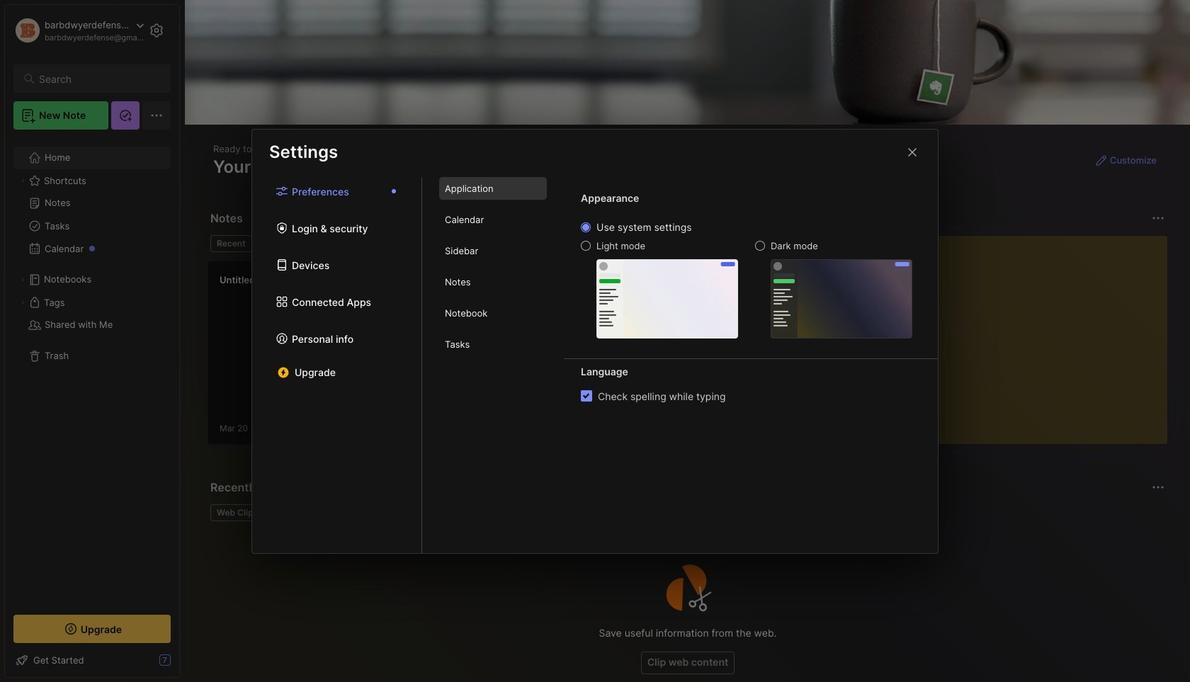 Task type: locate. For each thing, give the bounding box(es) containing it.
row group
[[208, 261, 463, 453]]

Search text field
[[39, 72, 158, 86]]

None radio
[[581, 222, 591, 232], [581, 241, 591, 251], [755, 241, 765, 251], [581, 222, 591, 232], [581, 241, 591, 251], [755, 241, 765, 251]]

option group
[[581, 221, 913, 338]]

tree
[[5, 138, 179, 602]]

expand notebooks image
[[18, 276, 27, 284]]

None checkbox
[[581, 390, 592, 402]]

tab list
[[252, 177, 422, 553], [422, 177, 564, 553], [210, 235, 837, 252]]

settings image
[[148, 22, 165, 39]]

tab
[[439, 177, 547, 200], [439, 208, 547, 231], [210, 235, 252, 252], [258, 235, 315, 252], [439, 239, 547, 262], [439, 271, 547, 293], [439, 302, 547, 324], [439, 333, 547, 356], [210, 504, 264, 521]]

None search field
[[39, 70, 158, 87]]



Task type: describe. For each thing, give the bounding box(es) containing it.
close image
[[904, 143, 921, 160]]

none search field inside 'main' 'element'
[[39, 70, 158, 87]]

expand tags image
[[18, 298, 27, 307]]

Start writing… text field
[[871, 236, 1167, 433]]

tree inside 'main' 'element'
[[5, 138, 179, 602]]

main element
[[0, 0, 184, 682]]



Task type: vqa. For each thing, say whether or not it's contained in the screenshot.
Option
yes



